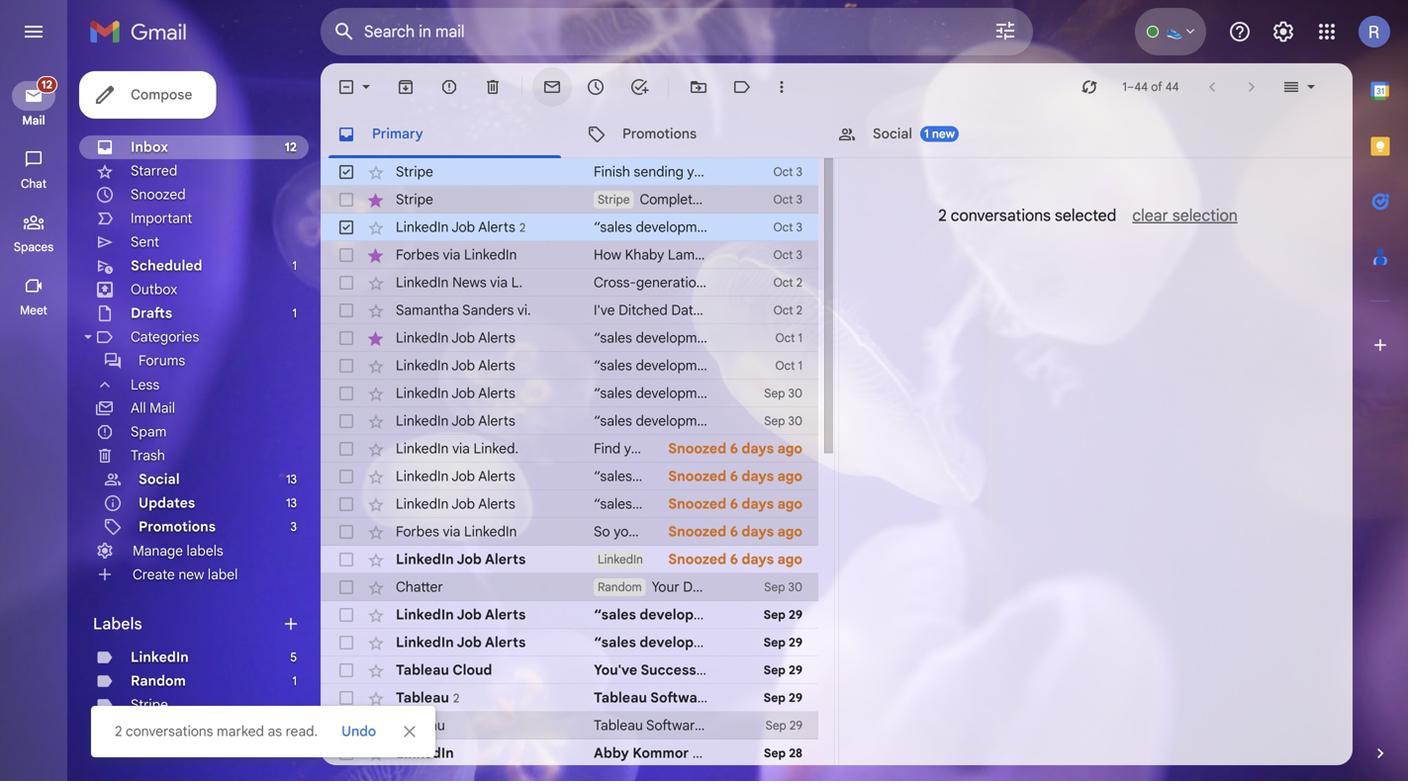 Task type: describe. For each thing, give the bounding box(es) containing it.
mark as unread image
[[542, 77, 562, 97]]

l.
[[511, 274, 523, 292]]

finish
[[594, 163, 630, 181]]

tableau software password reset link
[[594, 689, 822, 709]]

alerts for "sales development representative": boulevard - smb sales development representative and more
[[478, 413, 516, 430]]

do
[[883, 302, 900, 319]]

margo
[[783, 163, 823, 181]]

news
[[452, 274, 487, 292]]

labels
[[187, 543, 223, 560]]

stripe down primary
[[396, 163, 433, 181]]

(remote)
[[1089, 385, 1147, 402]]

sep for others
[[764, 747, 786, 762]]

path
[[826, 385, 855, 402]]

sales for talentify
[[892, 357, 926, 375]]

all mail
[[131, 400, 175, 417]]

random for random
[[131, 673, 186, 690]]

1 vertical spatial to
[[904, 191, 916, 208]]

so
[[594, 524, 610, 541]]

account
[[776, 191, 827, 208]]

i've ditched dates on my resume: should you do the same?
[[594, 302, 973, 319]]

chat heading
[[0, 176, 67, 192]]

should
[[810, 302, 854, 319]]

6 for for
[[730, 524, 738, 541]]

sep 28
[[764, 747, 803, 762]]

find your community, find your path forward
[[594, 440, 872, 458]]

"sales development representative": boulevard - smb sales development representative and more
[[594, 413, 1215, 430]]

khaby
[[625, 246, 664, 264]]

linkedin job alerts for "sales development representative": boulevard - smb sales development representative and more
[[396, 413, 516, 430]]

account
[[706, 718, 758, 735]]

their
[[810, 745, 843, 763]]

invoice
[[719, 163, 763, 181]]

stripe down the invoice
[[735, 191, 773, 208]]

remote
[[1182, 357, 1230, 375]]

development for "sales development representative": talentify - sales development representative manager - remote - usa and more
[[636, 357, 718, 375]]

swift's
[[1125, 274, 1166, 292]]

conversations for marked
[[126, 724, 213, 741]]

sep for reset
[[764, 691, 786, 706]]

via for how
[[443, 246, 461, 264]]

4 oct 3 from the top
[[774, 248, 803, 263]]

representative for "sales development representative": retrain.ai - sales development representative and more
[[1018, 330, 1112, 347]]

snoozed 6 days ago for find
[[668, 440, 803, 458]]

- left usa
[[1234, 357, 1240, 375]]

17 row from the top
[[321, 602, 959, 630]]

oct for seventh row
[[776, 331, 795, 346]]

1 oct 3 from the top
[[774, 165, 803, 180]]

6 for find
[[730, 440, 738, 458]]

tableau for tableau software password reset
[[594, 690, 647, 707]]

create new label link
[[133, 566, 238, 584]]

- for talentify
[[882, 357, 889, 375]]

snoozed 6 days ago for 25
[[668, 496, 803, 513]]

find your community, find your path forward link
[[594, 439, 872, 459]]

snoozed link
[[131, 186, 186, 203]]

job for "sales development representative": path - sales development representative (remote) and more
[[452, 385, 475, 402]]

stripe up linkedin job alerts 2
[[396, 191, 433, 208]]

alerts for "sales development representative": 21 opportunities
[[478, 468, 516, 486]]

résumé
[[945, 524, 992, 541]]

linkedin job alerts 2
[[396, 219, 526, 236]]

snoozed for find your community, find your path forward
[[668, 440, 727, 458]]

undo link
[[334, 715, 384, 750]]

1 horizontal spatial mail
[[150, 400, 175, 417]]

days for find
[[742, 440, 774, 458]]

"sales for "sales development representative": 30+ opportunities
[[594, 634, 636, 652]]

2 inside linkedin job alerts 2
[[520, 220, 526, 235]]

social, one new message, tab
[[822, 111, 1071, 158]]

find
[[731, 440, 756, 458]]

"sales for "sales development representative": 21 opportunities
[[594, 468, 632, 486]]

tableau 2
[[396, 690, 460, 707]]

undo
[[342, 724, 376, 741]]

representative": for retrain.ai
[[721, 330, 822, 347]]

representative": for talentify
[[721, 357, 822, 375]]

the
[[903, 302, 927, 319]]

row containing tableau cloud
[[321, 657, 847, 685]]

stripe inside stripe complete your stripe account application to start accepting payments
[[598, 193, 630, 207]]

linkedin job alerts for "sales development representative": talentify - sales development representative manager - remote - usa and more
[[396, 357, 516, 375]]

snoozed for "sales development representative": 25 opportunities
[[668, 496, 727, 513]]

outbox
[[131, 281, 177, 298]]

followed
[[872, 246, 926, 264]]

alerts for "sales development representative": talentify - sales development representative manager - remote - usa and more
[[478, 357, 516, 375]]

0 horizontal spatial social
[[139, 471, 180, 488]]

row containing linkedin via linked.
[[321, 436, 872, 463]]

representative": for aidoc
[[721, 219, 822, 236]]

"sales development representative": talentify - sales development representative manager - remote - usa and more
[[594, 357, 1333, 375]]

new inside tab
[[932, 127, 955, 142]]

usa
[[1244, 357, 1270, 375]]

sep up "sep 28"
[[766, 719, 787, 734]]

29 for 30+
[[789, 636, 803, 651]]

5 days from the top
[[742, 551, 774, 569]]

scheduled
[[131, 257, 202, 275]]

representative for "sales development representative": path - sales development representative (remote) and more
[[991, 385, 1086, 402]]

development for "sales development representative": 24 opportunities
[[640, 607, 728, 624]]

tableau software account activation
[[594, 718, 824, 735]]

3 30 from the top
[[788, 581, 803, 595]]

of
[[918, 274, 931, 292]]

critics
[[803, 246, 842, 264]]

categories link
[[131, 329, 199, 346]]

linkedin via linked.
[[396, 440, 519, 458]]

"sales for "sales development representative": 25 opportunities
[[594, 496, 632, 513]]

as
[[268, 724, 282, 741]]

sep 30 for boulevard
[[764, 414, 803, 429]]

snoozed 6 days ago for for
[[668, 524, 803, 541]]

outbox link
[[131, 281, 177, 298]]

forums
[[139, 352, 185, 370]]

job for "sales development representative": 21 opportunities
[[452, 468, 475, 486]]

compose
[[131, 86, 192, 103]]

development for aidoc
[[912, 219, 995, 236]]

opportunities for "sales development representative": 30+ opportunities
[[876, 634, 968, 652]]

"sales development representative": aidoc - sales development representative and more link
[[594, 218, 1156, 238]]

meet heading
[[0, 303, 67, 319]]

sep 29 for 30+
[[764, 636, 803, 651]]

others
[[722, 745, 766, 763]]

28
[[789, 747, 803, 762]]

job for "sales development representative": 24 opportunities
[[457, 607, 482, 624]]

manage labels create new label
[[133, 543, 238, 584]]

labels heading
[[93, 615, 281, 634]]

forbes via linkedin for how khaby lame shook off early critics and followed his passion to become tiktok's most popular influencer
[[396, 246, 517, 264]]

20 row from the top
[[321, 685, 822, 713]]

essential
[[953, 274, 1009, 292]]

community,
[[656, 440, 728, 458]]

drafts
[[131, 305, 172, 322]]

"sales development representative": talentify - sales development representative manager - remote - usa and more link
[[594, 356, 1333, 376]]

6 for 21
[[730, 468, 738, 486]]

new inside 'manage labels create new label'
[[179, 566, 204, 584]]

via left l.
[[490, 274, 508, 292]]

representative for "sales development representative": talentify - sales development representative manager - remote - usa and more
[[1016, 357, 1110, 375]]

sep 29 for 24
[[764, 608, 803, 623]]

snoozed for "sales development representative": 21 opportunities
[[668, 468, 727, 486]]

drafts link
[[131, 305, 172, 322]]

sales for path
[[868, 385, 901, 402]]

taylor
[[1084, 274, 1122, 292]]

development for "sales development representative": aidoc - sales development representative and more
[[636, 219, 718, 236]]

gmail image
[[89, 12, 197, 51]]

promotions tab
[[571, 111, 821, 158]]

"sales development representative": retrain.ai - sales development representative and more
[[594, 330, 1175, 347]]

"sales for "sales development representative": retrain.ai - sales development representative and more
[[594, 330, 632, 347]]

cloud
[[453, 662, 492, 680]]

i've
[[594, 302, 615, 319]]

oct for row containing linkedin news via l.
[[774, 276, 793, 291]]

spaces heading
[[0, 240, 67, 255]]

tableau software account activation link
[[594, 717, 824, 736]]

0 vertical spatial for
[[713, 524, 731, 541]]

ago for 21
[[778, 468, 803, 486]]

"sales for "sales development representative": 24 opportunities
[[594, 607, 636, 624]]

starred link
[[131, 162, 177, 180]]

alerts for "sales development representative": 24 opportunities
[[485, 607, 526, 624]]

12 link
[[12, 76, 57, 111]]

alert containing 2 conversations marked as read.
[[32, 46, 1377, 758]]

ago for 25
[[778, 496, 803, 513]]

sep up "sales development representative": 24 opportunities
[[764, 581, 785, 595]]

representative": for boulevard
[[721, 413, 822, 430]]

starred
[[131, 162, 177, 180]]

how khaby lame shook off early critics and followed his passion to become tiktok's most popular influencer
[[594, 246, 1276, 264]]

1 new
[[924, 127, 955, 142]]

alerts for "sales development representative": path - sales development representative (remote) and more
[[478, 385, 516, 402]]

linkedin job alerts for "sales development representative": path - sales development representative (remote) and more
[[396, 385, 516, 402]]

label
[[208, 566, 238, 584]]

manage
[[133, 543, 183, 560]]

abby
[[594, 745, 629, 763]]

job for "sales development representative": boulevard - smb sales development representative and more
[[452, 413, 475, 430]]

you
[[857, 302, 879, 319]]

manage labels link
[[133, 543, 223, 560]]

2 conversations marked as read.
[[115, 724, 318, 741]]

all mail link
[[131, 400, 175, 417]]

add to tasks image
[[630, 77, 649, 97]]

18 row from the top
[[321, 630, 968, 657]]

daily
[[683, 579, 714, 596]]

trash link
[[131, 447, 165, 465]]

tableau cloud
[[396, 662, 492, 680]]

settings image
[[1272, 20, 1296, 44]]

boost
[[1231, 274, 1267, 292]]

primary tab
[[321, 111, 569, 158]]

most
[[1126, 246, 1158, 264]]

oct 2 for the
[[774, 276, 803, 291]]

snoozed 6 days ago for 21
[[668, 468, 803, 486]]

tableau software password reset
[[594, 690, 822, 707]]

search in mail image
[[327, 14, 362, 49]]

ago for for
[[778, 524, 803, 541]]

stripe complete your stripe account application to start accepting payments
[[598, 191, 1081, 208]]

stripe down random link
[[131, 697, 168, 714]]

representative": for 30+
[[732, 634, 843, 652]]

random your daily digest for chatter
[[598, 579, 830, 596]]

your inside the you've successfully created your site link
[[787, 662, 818, 680]]

2 row from the top
[[321, 186, 1081, 214]]

12 inside 12 link
[[41, 78, 52, 92]]

sending
[[634, 163, 684, 181]]

30 for path
[[788, 387, 803, 401]]

job for "sales development representative": retrain.ai - sales development representative and more
[[452, 330, 475, 347]]

sales right smb
[[934, 413, 968, 430]]

snoozed up "daily"
[[668, 551, 727, 569]]



Task type: locate. For each thing, give the bounding box(es) containing it.
0 horizontal spatial to
[[766, 163, 779, 181]]

13
[[286, 473, 297, 487], [286, 496, 297, 511]]

6 row from the top
[[321, 297, 973, 325]]

tableau down you've
[[594, 690, 647, 707]]

2 "sales from the top
[[594, 330, 632, 347]]

4 ago from the top
[[778, 524, 803, 541]]

opportunities inside 'link'
[[845, 496, 929, 513]]

Search in mail search field
[[321, 8, 1033, 55]]

sanders
[[462, 302, 514, 319]]

representative": for 25
[[721, 496, 822, 513]]

promotions inside tab
[[623, 125, 697, 143]]

complete
[[640, 191, 700, 208]]

6 down find your community, find your path forward link
[[730, 468, 738, 486]]

5 snoozed 6 days ago from the top
[[668, 551, 803, 569]]

alerts
[[478, 219, 516, 236], [478, 330, 516, 347], [478, 357, 516, 375], [478, 385, 516, 402], [478, 413, 516, 430], [478, 468, 516, 486], [478, 496, 516, 513], [485, 551, 526, 569], [485, 607, 526, 624], [485, 634, 526, 652]]

10 row from the top
[[321, 408, 1215, 436]]

0 horizontal spatial new
[[179, 566, 204, 584]]

9 linkedin job alerts from the top
[[396, 634, 526, 652]]

vi.
[[518, 302, 531, 319]]

2 inside the tableau 2
[[453, 692, 460, 706]]

0 horizontal spatial chatter
[[396, 579, 443, 596]]

via
[[443, 246, 461, 264], [490, 274, 508, 292], [452, 440, 470, 458], [443, 524, 461, 541]]

random link
[[131, 673, 186, 690]]

labels
[[93, 615, 142, 634]]

None checkbox
[[337, 77, 356, 97], [337, 162, 356, 182], [337, 190, 356, 210], [337, 218, 356, 238], [337, 329, 356, 348], [337, 356, 356, 376], [337, 384, 356, 404], [337, 412, 356, 432], [337, 439, 356, 459], [337, 467, 356, 487], [337, 495, 356, 515], [337, 606, 356, 626], [337, 633, 356, 653], [337, 77, 356, 97], [337, 162, 356, 182], [337, 190, 356, 210], [337, 218, 356, 238], [337, 329, 356, 348], [337, 356, 356, 376], [337, 384, 356, 404], [337, 412, 356, 432], [337, 439, 356, 459], [337, 467, 356, 487], [337, 495, 356, 515], [337, 606, 356, 626], [337, 633, 356, 653]]

random up stripe link
[[131, 673, 186, 690]]

sep up "sales development representative": 30+ opportunities
[[764, 608, 786, 623]]

6 up a
[[730, 496, 738, 513]]

1 oct 1 from the top
[[776, 331, 803, 346]]

active image
[[1167, 24, 1183, 40]]

alerts for "sales development representative": retrain.ai - sales development representative and more
[[478, 330, 516, 347]]

1 vertical spatial random
[[131, 673, 186, 690]]

row
[[321, 158, 823, 186], [321, 186, 1081, 214], [321, 214, 1156, 242], [321, 242, 1276, 269], [321, 269, 1267, 297], [321, 297, 973, 325], [321, 325, 1175, 352], [321, 352, 1333, 380], [321, 380, 1210, 408], [321, 408, 1215, 436], [321, 436, 872, 463], [321, 463, 926, 491], [321, 491, 929, 519], [321, 519, 1019, 546], [321, 546, 819, 574], [321, 574, 830, 602], [321, 602, 959, 630], [321, 630, 968, 657], [321, 657, 847, 685], [321, 685, 822, 713], [321, 713, 824, 740], [321, 740, 990, 768]]

days down "sales development representative": 25 opportunities 'link'
[[742, 524, 774, 541]]

social up updates on the left bottom of page
[[139, 471, 180, 488]]

share
[[769, 745, 807, 763]]

6 up digest
[[730, 551, 738, 569]]

sep 30 up "sales development representative": 24 opportunities
[[764, 581, 803, 595]]

22 row from the top
[[321, 740, 990, 768]]

days for for
[[742, 524, 774, 541]]

1 vertical spatial your
[[787, 662, 818, 680]]

2 forbes from the top
[[396, 524, 439, 541]]

7 linkedin job alerts from the top
[[396, 551, 526, 569]]

shook
[[706, 246, 744, 264]]

via left linked.
[[452, 440, 470, 458]]

oct 1 for talentify
[[776, 359, 803, 374]]

1 forbes via linkedin from the top
[[396, 246, 517, 264]]

1 horizontal spatial 12
[[285, 140, 297, 155]]

oct 2 for on
[[774, 303, 803, 318]]

representative": down "sales development representative": 24 opportunities link on the bottom
[[732, 634, 843, 652]]

days down "sales development representative": 21 opportunities link
[[742, 496, 774, 513]]

16 row from the top
[[321, 574, 830, 602]]

0 horizontal spatial random
[[131, 673, 186, 690]]

spam
[[131, 424, 167, 441]]

2 6 from the top
[[730, 468, 738, 486]]

1 vertical spatial mail
[[150, 400, 175, 417]]

1 horizontal spatial conversations
[[951, 206, 1051, 226]]

ago down job—how
[[778, 551, 803, 569]]

software for account
[[646, 718, 703, 735]]

"sales development representative": retrain.ai - sales development representative and more link
[[594, 329, 1175, 348]]

you've successfully created your site link
[[594, 661, 847, 681]]

25
[[826, 496, 841, 513]]

30 left the path
[[788, 387, 803, 401]]

"sales for "sales development representative": path - sales development representative (remote) and more
[[594, 385, 632, 402]]

to
[[766, 163, 779, 181], [904, 191, 916, 208], [1003, 246, 1015, 264]]

1 snoozed 6 days ago from the top
[[668, 440, 803, 458]]

off
[[748, 246, 765, 264]]

create
[[133, 566, 175, 584]]

1 horizontal spatial to
[[904, 191, 916, 208]]

2 horizontal spatial new
[[932, 127, 955, 142]]

0 horizontal spatial on
[[712, 302, 727, 319]]

new
[[932, 127, 955, 142], [746, 524, 772, 541], [179, 566, 204, 584]]

you've
[[594, 662, 638, 680]]

2 oct 2 from the top
[[774, 303, 803, 318]]

representative": for 24
[[732, 607, 843, 624]]

snoozed up important link
[[131, 186, 186, 203]]

- for path
[[858, 385, 865, 402]]

promotions
[[623, 125, 697, 143], [139, 519, 216, 536]]

spam link
[[131, 424, 167, 441]]

long
[[837, 524, 864, 541]]

8 row from the top
[[321, 352, 1333, 380]]

30 up path on the right bottom of page
[[788, 414, 803, 429]]

0 horizontal spatial your
[[652, 579, 680, 596]]

Search in mail text field
[[364, 22, 938, 42]]

digest
[[718, 579, 758, 596]]

3 oct 3 from the top
[[774, 220, 803, 235]]

accepting
[[953, 191, 1016, 208]]

snoozed 6 days ago up a
[[668, 496, 803, 513]]

sep 29 down "sales development representative": 30+ opportunities link
[[764, 664, 803, 679]]

linkedin job alerts for "sales development representative": 30+ opportunities
[[396, 634, 526, 652]]

1 days from the top
[[742, 440, 774, 458]]

1 vertical spatial oct 2
[[774, 303, 803, 318]]

days
[[742, 440, 774, 458], [742, 468, 774, 486], [742, 496, 774, 513], [742, 524, 774, 541], [742, 551, 774, 569]]

how
[[594, 246, 622, 264]]

1 13 from the top
[[286, 473, 297, 487]]

0 vertical spatial 12
[[41, 78, 52, 92]]

clear selection link
[[1117, 206, 1238, 226]]

snoozed 6 days ago up "sales development representative": 21 opportunities
[[668, 440, 803, 458]]

promotions link
[[139, 519, 216, 536]]

3 linkedin job alerts from the top
[[396, 385, 516, 402]]

2 vertical spatial to
[[1003, 246, 1015, 264]]

row containing linkedin news via l.
[[321, 269, 1267, 297]]

cross-
[[594, 274, 636, 292]]

software up kommor
[[646, 718, 703, 735]]

0 vertical spatial 13
[[286, 473, 297, 487]]

representative up become
[[998, 219, 1093, 236]]

your up reset
[[787, 662, 818, 680]]

4 "sales from the top
[[594, 385, 632, 402]]

3 6 from the top
[[730, 496, 738, 513]]

selected
[[1055, 206, 1117, 226]]

1 29 from the top
[[789, 608, 803, 623]]

via for so
[[443, 524, 461, 541]]

ditched
[[619, 302, 668, 319]]

alerts for "sales development representative": 25 opportunities
[[478, 496, 516, 513]]

sales for aidoc
[[875, 219, 908, 236]]

linkedin job alerts for "sales development representative": 21 opportunities
[[396, 468, 516, 486]]

for
[[713, 524, 731, 541], [761, 579, 779, 596]]

14 row from the top
[[321, 519, 1019, 546]]

development
[[636, 219, 718, 236], [636, 330, 718, 347], [636, 357, 718, 375], [636, 385, 718, 402], [636, 413, 718, 430], [636, 468, 718, 486], [636, 496, 718, 513], [640, 607, 728, 624], [640, 634, 728, 652]]

oct 1 for retrain.ai
[[776, 331, 803, 346]]

row containing chatter
[[321, 574, 830, 602]]

representative": up "sales development representative": 30+ opportunities
[[732, 607, 843, 624]]

1 vertical spatial on
[[911, 745, 928, 763]]

to right passion
[[1003, 246, 1015, 264]]

toggle split pane mode image
[[1282, 77, 1302, 97]]

linkedin link up random link
[[131, 649, 189, 667]]

representative up (remote) at the right of page
[[1016, 357, 1110, 375]]

report spam image
[[439, 77, 459, 97]]

0 vertical spatial linkedin link
[[594, 550, 653, 570]]

29 for reset
[[789, 691, 803, 706]]

0 vertical spatial promotions
[[623, 125, 697, 143]]

boulevard
[[826, 413, 889, 430]]

- down 'do'
[[885, 330, 891, 347]]

generational
[[636, 274, 715, 292]]

linked.
[[474, 440, 519, 458]]

sales up followed
[[875, 219, 908, 236]]

opportunities up should
[[845, 496, 929, 513]]

1 row from the top
[[321, 158, 823, 186]]

None checkbox
[[337, 245, 356, 265], [337, 273, 356, 293], [337, 301, 356, 321], [337, 523, 356, 542], [337, 550, 356, 570], [337, 578, 356, 598], [337, 661, 356, 681], [337, 689, 356, 709], [337, 245, 356, 265], [337, 273, 356, 293], [337, 301, 356, 321], [337, 523, 356, 542], [337, 550, 356, 570], [337, 578, 356, 598], [337, 661, 356, 681], [337, 689, 356, 709]]

sent
[[131, 234, 159, 251]]

2 sep 30 from the top
[[764, 414, 803, 429]]

social inside tab
[[873, 125, 913, 143]]

0 horizontal spatial promotions
[[139, 519, 216, 536]]

0 vertical spatial your
[[652, 579, 680, 596]]

archive image
[[396, 77, 416, 97]]

2 forbes via linkedin from the top
[[396, 524, 517, 541]]

be?
[[995, 524, 1019, 541]]

social left 1 new
[[873, 125, 913, 143]]

sep 30 for path
[[764, 387, 803, 401]]

thoughts
[[846, 745, 907, 763]]

15 row from the top
[[321, 546, 819, 574]]

tableau for tableau
[[396, 718, 445, 735]]

7 row from the top
[[321, 325, 1175, 352]]

2 representative": from the top
[[721, 330, 822, 347]]

2 30 from the top
[[788, 414, 803, 429]]

5 6 from the top
[[730, 551, 738, 569]]

0 horizontal spatial conversations
[[126, 724, 213, 741]]

1 vertical spatial 12
[[285, 140, 297, 155]]

1 representative": from the top
[[721, 219, 822, 236]]

2 oct 1 from the top
[[776, 359, 803, 374]]

early
[[769, 246, 800, 264]]

sales down the at the top right
[[894, 330, 928, 347]]

days down a
[[742, 551, 774, 569]]

2 linkedin job alerts from the top
[[396, 357, 516, 375]]

0 vertical spatial conversations
[[951, 206, 1051, 226]]

"sales development representative": aidoc - sales development representative and more
[[594, 219, 1156, 236]]

forbes up linkedin news via l.
[[396, 246, 439, 264]]

0 vertical spatial 30
[[788, 387, 803, 401]]

1 vertical spatial 30
[[788, 414, 803, 429]]

snoozed 6 days ago down find your community, find your path forward link
[[668, 468, 803, 486]]

- left smb
[[892, 413, 899, 430]]

1 vertical spatial conversations
[[126, 724, 213, 741]]

"sales development representative": 25 opportunities link
[[594, 495, 929, 515]]

primary
[[372, 125, 423, 143]]

29 for your
[[789, 664, 803, 679]]

1 30 from the top
[[788, 387, 803, 401]]

0 horizontal spatial for
[[713, 524, 731, 541]]

sales for retrain.ai
[[894, 330, 928, 347]]

"sales development representative": 25 opportunities
[[594, 496, 929, 513]]

tableau for tableau software account activation
[[594, 718, 643, 735]]

sep 29 for your
[[764, 664, 803, 679]]

opportunities for "sales development representative": 21 opportunities
[[842, 468, 926, 486]]

sep 29 up the share
[[766, 719, 803, 734]]

representative": down "sales development representative": 21 opportunities link
[[721, 496, 822, 513]]

development for path
[[905, 385, 988, 402]]

1 horizontal spatial for
[[761, 579, 779, 596]]

11 row from the top
[[321, 436, 872, 463]]

representative down (remote) at the right of page
[[1058, 413, 1152, 430]]

3 snoozed 6 days ago from the top
[[668, 496, 803, 513]]

lame
[[668, 246, 703, 264]]

"sales for "sales development representative": aidoc - sales development representative and more
[[594, 219, 632, 236]]

conversations for selected
[[951, 206, 1051, 226]]

0 horizontal spatial 12
[[41, 78, 52, 92]]

"sales for "sales development representative": talentify - sales development representative manager - remote - usa and more
[[594, 357, 632, 375]]

1 vertical spatial social
[[139, 471, 180, 488]]

tab list containing primary
[[321, 111, 1353, 158]]

alert
[[32, 46, 1377, 758]]

development for talentify
[[929, 357, 1012, 375]]

forbes via linkedin for so you're applying for a new job—how long should your résumé be?
[[396, 524, 517, 541]]

4 days from the top
[[742, 524, 774, 541]]

conversations inside main content
[[951, 206, 1051, 226]]

days up "sales development representative": 21 opportunities
[[742, 440, 774, 458]]

updates link
[[139, 495, 195, 512]]

0 vertical spatial to
[[766, 163, 779, 181]]

2 days from the top
[[742, 468, 774, 486]]

forbes for how khaby lame shook off early critics and followed his passion to become tiktok's most popular influencer
[[396, 246, 439, 264]]

3 days from the top
[[742, 496, 774, 513]]

navigation containing mail
[[0, 63, 69, 782]]

snoozed up applying
[[668, 496, 727, 513]]

1 vertical spatial sep 30
[[764, 414, 803, 429]]

0 vertical spatial new
[[932, 127, 955, 142]]

representative for "sales development representative": aidoc - sales development representative and more
[[998, 219, 1093, 236]]

sep up find your community, find your path forward
[[764, 414, 785, 429]]

days for 25
[[742, 496, 774, 513]]

sep for 30+
[[764, 636, 786, 651]]

5 29 from the top
[[790, 719, 803, 734]]

development for retrain.ai
[[932, 330, 1015, 347]]

you've successfully created your site
[[594, 662, 847, 680]]

sep for 24
[[764, 608, 786, 623]]

development for "sales development representative": 21 opportunities
[[636, 468, 718, 486]]

- down "sales development representative": retrain.ai - sales development representative and more "link"
[[882, 357, 889, 375]]

advanced search options image
[[986, 11, 1025, 50]]

software down successfully
[[650, 690, 711, 707]]

oct 3 up miscommunication,
[[774, 248, 803, 263]]

an
[[934, 274, 950, 292]]

0 vertical spatial oct 2
[[774, 276, 803, 291]]

social link
[[139, 471, 180, 488]]

linkedin job alerts for "sales development representative": 24 opportunities
[[396, 607, 526, 624]]

forbes for so you're applying for a new job—how long should your résumé be?
[[396, 524, 439, 541]]

4 row from the top
[[321, 242, 1276, 269]]

linkedin link down you're
[[594, 550, 653, 570]]

29 up activation
[[789, 691, 803, 706]]

opportunities for "sales development representative": 24 opportunities
[[867, 607, 959, 624]]

1 horizontal spatial linkedin link
[[594, 550, 653, 570]]

1 horizontal spatial social
[[873, 125, 913, 143]]

tiktok's
[[1073, 246, 1123, 264]]

4 snoozed 6 days ago from the top
[[668, 524, 803, 541]]

13 for social
[[286, 473, 297, 487]]

1 vertical spatial software
[[646, 718, 703, 735]]

your
[[687, 163, 715, 181], [704, 191, 732, 208], [624, 440, 652, 458], [759, 440, 787, 458], [913, 524, 941, 541]]

1 horizontal spatial chatter
[[783, 579, 830, 596]]

4 representative": from the top
[[721, 385, 822, 402]]

decline
[[868, 274, 914, 292]]

categories
[[131, 329, 199, 346]]

sep for boulevard
[[764, 414, 785, 429]]

3 ago from the top
[[778, 496, 803, 513]]

0 vertical spatial forbes
[[396, 246, 439, 264]]

mail right all
[[150, 400, 175, 417]]

snooze image
[[586, 77, 606, 97]]

forbes
[[396, 246, 439, 264], [396, 524, 439, 541]]

1 vertical spatial promotions
[[139, 519, 216, 536]]

promotions up manage labels link
[[139, 519, 216, 536]]

job for "sales development representative": 25 opportunities
[[452, 496, 475, 513]]

2 vertical spatial sep 30
[[764, 581, 803, 595]]

trash
[[131, 447, 165, 465]]

software for password
[[650, 690, 711, 707]]

forward
[[823, 440, 872, 458]]

tab list
[[1353, 63, 1409, 711], [321, 111, 1353, 158]]

snoozed left a
[[668, 524, 727, 541]]

1 vertical spatial new
[[746, 524, 772, 541]]

0 vertical spatial forbes via linkedin
[[396, 246, 517, 264]]

0 vertical spatial oct 1
[[776, 331, 803, 346]]

forbes via linkedin
[[396, 246, 517, 264], [396, 524, 517, 541]]

ago up "sales development representative": 21 opportunities
[[778, 440, 803, 458]]

inbox link
[[131, 139, 168, 156]]

29 down "sales development representative": 24 opportunities link on the bottom
[[789, 636, 803, 651]]

job—how
[[775, 524, 834, 541]]

sep for your
[[764, 664, 786, 679]]

chatter up "sales development representative": 24 opportunities
[[783, 579, 830, 596]]

conversations
[[951, 206, 1051, 226], [126, 724, 213, 741]]

new right a
[[746, 524, 772, 541]]

5 ago from the top
[[778, 551, 803, 569]]

3 "sales from the top
[[594, 357, 632, 375]]

1 horizontal spatial new
[[746, 524, 772, 541]]

for left a
[[713, 524, 731, 541]]

2 13 from the top
[[286, 496, 297, 511]]

2 horizontal spatial to
[[1003, 246, 1015, 264]]

2 vertical spatial 30
[[788, 581, 803, 595]]

tableau down tableau cloud
[[396, 690, 449, 707]]

snoozed for so you're applying for a new job—how long should your résumé be?
[[668, 524, 727, 541]]

conversations up passion
[[951, 206, 1051, 226]]

3 sep 30 from the top
[[764, 581, 803, 595]]

main content containing 2 conversations selected
[[321, 63, 1353, 782]]

4 6 from the top
[[730, 524, 738, 541]]

1 inside social, one new message, tab
[[924, 127, 929, 142]]

popular
[[1161, 246, 1210, 264]]

snoozed 6 days ago down "sales development representative": 25 opportunities 'link'
[[668, 524, 803, 541]]

mail heading
[[0, 113, 67, 129]]

sep 29 down "sales development representative": 24 opportunities link on the bottom
[[764, 636, 803, 651]]

"sales for "sales development representative": boulevard - smb sales development representative and more
[[594, 413, 632, 430]]

1 vertical spatial 13
[[286, 496, 297, 511]]

linkedin job alerts
[[396, 330, 516, 347], [396, 357, 516, 375], [396, 385, 516, 402], [396, 413, 516, 430], [396, 468, 516, 486], [396, 496, 516, 513], [396, 551, 526, 569], [396, 607, 526, 624], [396, 634, 526, 652]]

opportunities for "sales development representative": 25 opportunities
[[845, 496, 929, 513]]

created
[[730, 662, 784, 680]]

row containing linkedin
[[321, 740, 990, 768]]

29 up "sales development representative": 30+ opportunities
[[789, 608, 803, 623]]

path
[[791, 440, 820, 458]]

row containing samantha sanders vi.
[[321, 297, 973, 325]]

1 horizontal spatial your
[[787, 662, 818, 680]]

1 linkedin job alerts from the top
[[396, 330, 516, 347]]

1 "sales from the top
[[594, 219, 632, 236]]

sep down "sales development representative": 24 opportunities link on the bottom
[[764, 636, 786, 651]]

2 inside alert
[[115, 724, 122, 741]]

3 29 from the top
[[789, 664, 803, 679]]

development for "sales development representative": boulevard - smb sales development representative and more
[[636, 413, 718, 430]]

9 row from the top
[[321, 380, 1210, 408]]

oct 3 up "account"
[[774, 165, 803, 180]]

oct 3 up early
[[774, 220, 803, 235]]

via for find
[[452, 440, 470, 458]]

3 representative": from the top
[[721, 357, 822, 375]]

5 "sales from the top
[[594, 413, 632, 430]]

0 vertical spatial social
[[873, 125, 913, 143]]

main content
[[321, 63, 1353, 782]]

"sales inside 'link'
[[594, 496, 632, 513]]

random inside random your daily digest for chatter
[[598, 581, 642, 595]]

0 vertical spatial sep 30
[[764, 387, 803, 401]]

representative": inside 'link'
[[721, 496, 822, 513]]

sep 29 for reset
[[764, 691, 803, 706]]

1 vertical spatial linkedin link
[[131, 649, 189, 667]]

- left remote
[[1172, 357, 1179, 375]]

5 linkedin job alerts from the top
[[396, 468, 516, 486]]

30 up "sales development representative": 24 opportunities
[[788, 581, 803, 595]]

linkedin job alerts for "sales development representative": 25 opportunities
[[396, 496, 516, 513]]

1 vertical spatial forbes
[[396, 524, 439, 541]]

"sales development representative": 21 opportunities
[[594, 468, 926, 486]]

19 row from the top
[[321, 657, 847, 685]]

1 horizontal spatial promotions
[[623, 125, 697, 143]]

ago down "sales development representative": 25 opportunities 'link'
[[778, 524, 803, 541]]

representative": for 21
[[721, 468, 822, 486]]

conversations down stripe link
[[126, 724, 213, 741]]

1 forbes from the top
[[396, 246, 439, 264]]

sales up the "sales development representative": boulevard - smb sales development representative and more
[[868, 385, 901, 402]]

sep for path
[[764, 387, 785, 401]]

stripe link
[[131, 697, 168, 714]]

12 row from the top
[[321, 463, 926, 491]]

support image
[[1228, 20, 1252, 44]]

0 vertical spatial software
[[650, 690, 711, 707]]

1 oct 2 from the top
[[774, 276, 803, 291]]

opportunities right 24
[[867, 607, 959, 624]]

- for aidoc
[[865, 219, 872, 236]]

clear selection
[[1133, 206, 1238, 226]]

1 vertical spatial oct 1
[[776, 359, 803, 374]]

6 linkedin job alerts from the top
[[396, 496, 516, 513]]

finish sending your invoice to margo link
[[594, 162, 823, 182]]

ago up job—how
[[778, 496, 803, 513]]

to left margo
[[766, 163, 779, 181]]

sep 30 left the path
[[764, 387, 803, 401]]

forbes via linkedin down linkedin via linked.
[[396, 524, 517, 541]]

random down you're
[[598, 581, 642, 595]]

development for "sales development representative": 30+ opportunities
[[640, 634, 728, 652]]

sep 29 up activation
[[764, 691, 803, 706]]

sep up activation
[[764, 691, 786, 706]]

sep down "sales development representative": 30+ opportunities link
[[764, 664, 786, 679]]

0 horizontal spatial mail
[[22, 113, 45, 128]]

8 linkedin job alerts from the top
[[396, 607, 526, 624]]

2 oct 3 from the top
[[774, 193, 803, 207]]

5 representative": from the top
[[721, 413, 822, 430]]

development for "sales development representative": retrain.ai - sales development representative and more
[[636, 330, 718, 347]]

3 row from the top
[[321, 214, 1156, 242]]

2 vertical spatial new
[[179, 566, 204, 584]]

job for "sales development representative": talentify - sales development representative manager - remote - usa and more
[[452, 357, 475, 375]]

tableau up the tableau 2
[[396, 662, 449, 680]]

1 6 from the top
[[730, 440, 738, 458]]

1 sep 30 from the top
[[764, 387, 803, 401]]

1 horizontal spatial random
[[598, 581, 642, 595]]

0 vertical spatial on
[[712, 302, 727, 319]]

0 vertical spatial mail
[[22, 113, 45, 128]]

linkedin link
[[594, 550, 653, 570], [131, 649, 189, 667]]

6 down "sales development representative": 25 opportunities 'link'
[[730, 524, 738, 541]]

linkedin news via l.
[[396, 274, 523, 292]]

21 row from the top
[[321, 713, 824, 740]]

days for 21
[[742, 468, 774, 486]]

sep 29 up "sales development representative": 30+ opportunities
[[764, 608, 803, 623]]

9 "sales from the top
[[594, 634, 636, 652]]

updates
[[139, 495, 195, 512]]

1
[[924, 127, 929, 142], [293, 259, 297, 274], [293, 306, 297, 321], [798, 331, 803, 346], [798, 359, 803, 374], [293, 675, 297, 689]]

6 "sales from the top
[[594, 468, 632, 486]]

1 chatter from the left
[[396, 579, 443, 596]]

development inside 'link'
[[636, 496, 718, 513]]

mail inside heading
[[22, 113, 45, 128]]

0 horizontal spatial linkedin link
[[131, 649, 189, 667]]

4 29 from the top
[[789, 691, 803, 706]]

development for "sales development representative": path - sales development representative (remote) and more
[[636, 385, 718, 402]]

8 "sales from the top
[[594, 607, 636, 624]]

software
[[650, 690, 711, 707], [646, 718, 703, 735]]

delete image
[[483, 77, 503, 97]]

snoozed down community,
[[668, 468, 727, 486]]

oct for 4th row
[[774, 248, 793, 263]]

ago down path on the right bottom of page
[[778, 468, 803, 486]]

5 row from the top
[[321, 269, 1267, 297]]

on left my
[[712, 302, 727, 319]]

tableau down the tableau 2
[[396, 718, 445, 735]]

alerts for "sales development representative": 30+ opportunities
[[485, 634, 526, 652]]

finish sending your invoice to margo
[[594, 163, 823, 181]]

navigation
[[0, 63, 69, 782]]

sep left the path
[[764, 387, 785, 401]]

opportunities right 30+
[[876, 634, 968, 652]]

to left start
[[904, 191, 916, 208]]

"sales development representative": 24 opportunities
[[594, 607, 959, 624]]

6 for 25
[[730, 496, 738, 513]]

representative down career
[[1018, 330, 1112, 347]]

13 row from the top
[[321, 491, 929, 519]]

2 snoozed 6 days ago from the top
[[668, 468, 803, 486]]

29 up reset
[[789, 664, 803, 679]]

linkedin job alerts for "sales development representative": retrain.ai - sales development representative and more
[[396, 330, 516, 347]]

via up linkedin news via l.
[[443, 246, 461, 264]]

forbes via linkedin up linkedin news via l.
[[396, 246, 517, 264]]

2 29 from the top
[[789, 636, 803, 651]]

0 vertical spatial random
[[598, 581, 642, 595]]

main menu image
[[22, 20, 46, 44]]

1 ago from the top
[[778, 440, 803, 458]]

4 linkedin job alerts from the top
[[396, 413, 516, 430]]

manager
[[1113, 357, 1169, 375]]

2 conversations selected
[[939, 206, 1117, 226]]

1 vertical spatial forbes via linkedin
[[396, 524, 517, 541]]

2 ago from the top
[[778, 468, 803, 486]]

scheduled link
[[131, 257, 202, 275]]

find
[[594, 440, 621, 458]]

via down linkedin via linked.
[[443, 524, 461, 541]]

2 chatter from the left
[[783, 579, 830, 596]]

1 horizontal spatial on
[[911, 745, 928, 763]]

less
[[131, 376, 160, 394]]

7 "sales from the top
[[594, 496, 632, 513]]

tableau up abby
[[594, 718, 643, 735]]

days up "sales development representative": 25 opportunities
[[742, 468, 774, 486]]

1 vertical spatial for
[[761, 579, 779, 596]]

random for random your daily digest for chatter
[[598, 581, 642, 595]]



Task type: vqa. For each thing, say whether or not it's contained in the screenshot.


